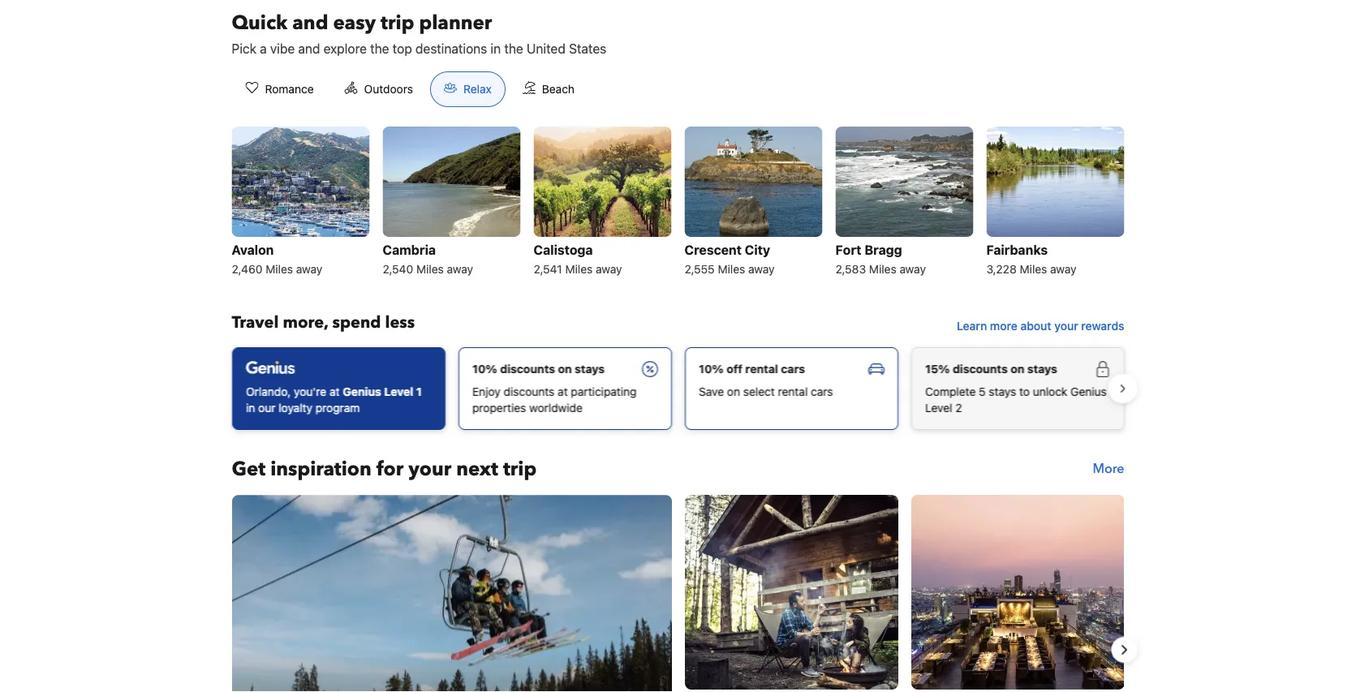 Task type: vqa. For each thing, say whether or not it's contained in the screenshot.


Task type: locate. For each thing, give the bounding box(es) containing it.
cars right select at right
[[811, 385, 833, 398]]

level
[[384, 385, 413, 398], [925, 401, 952, 415]]

your
[[1055, 319, 1079, 333], [408, 456, 451, 483]]

away down the bragg
[[900, 263, 926, 276]]

miles
[[266, 263, 293, 276], [416, 263, 444, 276], [565, 263, 593, 276], [718, 263, 745, 276], [869, 263, 897, 276], [1020, 263, 1047, 276]]

rewards
[[1082, 319, 1125, 333]]

destinations
[[416, 41, 487, 56]]

level left 1
[[384, 385, 413, 398]]

orlando,
[[246, 385, 290, 398]]

stays up participating
[[574, 362, 605, 376]]

1 horizontal spatial stays
[[989, 385, 1016, 398]]

the left top
[[370, 41, 389, 56]]

genius
[[342, 385, 381, 398], [1070, 385, 1107, 398]]

region containing 10% discounts on stays
[[219, 341, 1138, 437]]

miles down fairbanks
[[1020, 263, 1047, 276]]

unlock
[[1033, 385, 1067, 398]]

cambria 2,540 miles away
[[383, 242, 473, 276]]

miles for calistoga
[[565, 263, 593, 276]]

3,228
[[987, 263, 1017, 276]]

in
[[491, 41, 501, 56], [246, 401, 255, 415]]

relax
[[464, 82, 492, 96]]

1 vertical spatial rental
[[778, 385, 808, 398]]

learn more about your rewards link
[[951, 312, 1131, 341]]

0 vertical spatial region
[[219, 341, 1138, 437]]

6 incredible bangkok rooftop bars image
[[911, 495, 1125, 690]]

outdoors button
[[331, 71, 427, 107]]

complete
[[925, 385, 976, 398]]

trip right next
[[503, 456, 537, 483]]

genius up program
[[342, 385, 381, 398]]

10% off rental cars
[[699, 362, 805, 376]]

1 region from the top
[[219, 341, 1138, 437]]

worldwide
[[529, 401, 582, 415]]

stays for 10% discounts on stays
[[574, 362, 605, 376]]

2 away from the left
[[447, 263, 473, 276]]

1 horizontal spatial genius
[[1070, 385, 1107, 398]]

miles down crescent
[[718, 263, 745, 276]]

2,583
[[836, 263, 866, 276]]

rental
[[745, 362, 778, 376], [778, 385, 808, 398]]

1 vertical spatial level
[[925, 401, 952, 415]]

6 miles from the left
[[1020, 263, 1047, 276]]

at up program
[[329, 385, 339, 398]]

0 horizontal spatial the
[[370, 41, 389, 56]]

explore
[[324, 41, 367, 56]]

discounts
[[500, 362, 555, 376], [953, 362, 1008, 376], [503, 385, 554, 398]]

for
[[376, 456, 404, 483]]

away inside crescent city 2,555 miles away
[[748, 263, 775, 276]]

a
[[260, 41, 267, 56]]

trip
[[381, 9, 414, 36], [503, 456, 537, 483]]

1 horizontal spatial 10%
[[699, 362, 724, 376]]

away right 2,541
[[596, 263, 622, 276]]

trip inside "quick and easy trip planner pick a vibe and explore the top destinations in the united states"
[[381, 9, 414, 36]]

5 miles from the left
[[869, 263, 897, 276]]

away down city
[[748, 263, 775, 276]]

discounts inside enjoy discounts at participating properties worldwide
[[503, 385, 554, 398]]

0 horizontal spatial at
[[329, 385, 339, 398]]

away inside "calistoga 2,541 miles away"
[[596, 263, 622, 276]]

1 vertical spatial trip
[[503, 456, 537, 483]]

0 horizontal spatial in
[[246, 401, 255, 415]]

discounts up enjoy discounts at participating properties worldwide
[[500, 362, 555, 376]]

miles down calistoga
[[565, 263, 593, 276]]

and up vibe
[[292, 9, 328, 36]]

0 vertical spatial and
[[292, 9, 328, 36]]

1 horizontal spatial in
[[491, 41, 501, 56]]

6 away from the left
[[1051, 263, 1077, 276]]

the
[[370, 41, 389, 56], [504, 41, 523, 56]]

cars up save on select rental cars at bottom
[[781, 362, 805, 376]]

more,
[[283, 312, 328, 334]]

stays right "5"
[[989, 385, 1016, 398]]

2,460
[[232, 263, 263, 276]]

discounts up "5"
[[953, 362, 1008, 376]]

away for avalon
[[296, 263, 323, 276]]

2 region from the top
[[219, 495, 1138, 692]]

less
[[385, 312, 415, 334]]

2 horizontal spatial on
[[1010, 362, 1024, 376]]

top
[[393, 41, 412, 56]]

at up the worldwide
[[557, 385, 568, 398]]

tab list
[[219, 71, 602, 108]]

away up learn more about your rewards
[[1051, 263, 1077, 276]]

at inside enjoy discounts at participating properties worldwide
[[557, 385, 568, 398]]

3 away from the left
[[596, 263, 622, 276]]

complete 5 stays to unlock genius level 2
[[925, 385, 1107, 415]]

0 vertical spatial in
[[491, 41, 501, 56]]

1 miles from the left
[[266, 263, 293, 276]]

to
[[1019, 385, 1030, 398]]

2 10% from the left
[[699, 362, 724, 376]]

1 horizontal spatial at
[[557, 385, 568, 398]]

5 vacation homes for a thanksgiving getaway image
[[685, 495, 898, 690]]

trip up top
[[381, 9, 414, 36]]

your right the for
[[408, 456, 451, 483]]

2 at from the left
[[557, 385, 568, 398]]

miles for cambria
[[416, 263, 444, 276]]

1
[[416, 385, 421, 398]]

the left united
[[504, 41, 523, 56]]

1 horizontal spatial trip
[[503, 456, 537, 483]]

1 genius from the left
[[342, 385, 381, 398]]

spend
[[332, 312, 381, 334]]

2,541
[[534, 263, 562, 276]]

1 horizontal spatial cars
[[811, 385, 833, 398]]

2 genius from the left
[[1070, 385, 1107, 398]]

in left our
[[246, 401, 255, 415]]

next image
[[1115, 640, 1134, 660]]

away
[[296, 263, 323, 276], [447, 263, 473, 276], [596, 263, 622, 276], [748, 263, 775, 276], [900, 263, 926, 276], [1051, 263, 1077, 276]]

cars
[[781, 362, 805, 376], [811, 385, 833, 398]]

0 horizontal spatial cars
[[781, 362, 805, 376]]

0 vertical spatial trip
[[381, 9, 414, 36]]

miles inside "fairbanks 3,228 miles away"
[[1020, 263, 1047, 276]]

1 vertical spatial region
[[219, 495, 1138, 692]]

united
[[527, 41, 566, 56]]

1 horizontal spatial the
[[504, 41, 523, 56]]

fairbanks
[[987, 242, 1048, 258]]

2 horizontal spatial stays
[[1027, 362, 1057, 376]]

rental right select at right
[[778, 385, 808, 398]]

10%
[[472, 362, 497, 376], [699, 362, 724, 376]]

0 horizontal spatial level
[[384, 385, 413, 398]]

1 horizontal spatial your
[[1055, 319, 1079, 333]]

0 horizontal spatial stays
[[574, 362, 605, 376]]

3 miles from the left
[[565, 263, 593, 276]]

level inside the orlando, you're at genius level 1 in our loyalty program
[[384, 385, 413, 398]]

avalon 2,460 miles away
[[232, 242, 323, 276]]

2 miles from the left
[[416, 263, 444, 276]]

stays for 15% discounts on stays
[[1027, 362, 1057, 376]]

1 horizontal spatial level
[[925, 401, 952, 415]]

1 away from the left
[[296, 263, 323, 276]]

4 miles from the left
[[718, 263, 745, 276]]

away right 2,540
[[447, 263, 473, 276]]

10% up enjoy
[[472, 362, 497, 376]]

away inside cambria 2,540 miles away
[[447, 263, 473, 276]]

blue genius logo image
[[246, 361, 295, 374], [246, 361, 295, 374]]

at
[[329, 385, 339, 398], [557, 385, 568, 398]]

orlando, you're at genius level 1 in our loyalty program
[[246, 385, 421, 415]]

in up relax
[[491, 41, 501, 56]]

away inside avalon 2,460 miles away
[[296, 263, 323, 276]]

0 vertical spatial rental
[[745, 362, 778, 376]]

on
[[558, 362, 572, 376], [1010, 362, 1024, 376], [727, 385, 740, 398]]

program
[[315, 401, 360, 415]]

miles inside "calistoga 2,541 miles away"
[[565, 263, 593, 276]]

0 horizontal spatial 10%
[[472, 362, 497, 376]]

miles right 2,460
[[266, 263, 293, 276]]

save on select rental cars
[[699, 385, 833, 398]]

away up "more,"
[[296, 263, 323, 276]]

and
[[292, 9, 328, 36], [298, 41, 320, 56]]

miles inside cambria 2,540 miles away
[[416, 263, 444, 276]]

miles inside avalon 2,460 miles away
[[266, 263, 293, 276]]

region
[[219, 341, 1138, 437], [219, 495, 1138, 692]]

1 10% from the left
[[472, 362, 497, 376]]

stays
[[574, 362, 605, 376], [1027, 362, 1057, 376], [989, 385, 1016, 398]]

learn more about your rewards
[[957, 319, 1125, 333]]

0 horizontal spatial genius
[[342, 385, 381, 398]]

rental up select at right
[[745, 362, 778, 376]]

genius right the unlock
[[1070, 385, 1107, 398]]

on for at
[[558, 362, 572, 376]]

at inside the orlando, you're at genius level 1 in our loyalty program
[[329, 385, 339, 398]]

0 vertical spatial your
[[1055, 319, 1079, 333]]

1 at from the left
[[329, 385, 339, 398]]

participating
[[571, 385, 636, 398]]

discounts down 10% discounts on stays
[[503, 385, 554, 398]]

1 vertical spatial in
[[246, 401, 255, 415]]

genius inside the orlando, you're at genius level 1 in our loyalty program
[[342, 385, 381, 398]]

romance button
[[232, 71, 328, 107]]

miles down cambria on the left top of the page
[[416, 263, 444, 276]]

off
[[726, 362, 742, 376]]

0 horizontal spatial on
[[558, 362, 572, 376]]

city
[[745, 242, 770, 258]]

at for participating
[[557, 385, 568, 398]]

on up enjoy discounts at participating properties worldwide
[[558, 362, 572, 376]]

more link
[[1093, 456, 1125, 482]]

away inside "fairbanks 3,228 miles away"
[[1051, 263, 1077, 276]]

on right the save
[[727, 385, 740, 398]]

1 vertical spatial your
[[408, 456, 451, 483]]

miles down the bragg
[[869, 263, 897, 276]]

stays up the unlock
[[1027, 362, 1057, 376]]

more
[[1093, 460, 1125, 478]]

5 away from the left
[[900, 263, 926, 276]]

miles for avalon
[[266, 263, 293, 276]]

and right vibe
[[298, 41, 320, 56]]

on up to
[[1010, 362, 1024, 376]]

0 horizontal spatial trip
[[381, 9, 414, 36]]

discounts for 5
[[953, 362, 1008, 376]]

0 vertical spatial level
[[384, 385, 413, 398]]

your right about
[[1055, 319, 1079, 333]]

level down complete
[[925, 401, 952, 415]]

10% up the save
[[699, 362, 724, 376]]

1 vertical spatial and
[[298, 41, 320, 56]]

4 away from the left
[[748, 263, 775, 276]]

0 horizontal spatial your
[[408, 456, 451, 483]]



Task type: describe. For each thing, give the bounding box(es) containing it.
10% for 10% discounts on stays
[[472, 362, 497, 376]]

crescent city 2,555 miles away
[[685, 242, 775, 276]]

5
[[979, 385, 986, 398]]

miles inside crescent city 2,555 miles away
[[718, 263, 745, 276]]

vibe
[[270, 41, 295, 56]]

enjoy
[[472, 385, 500, 398]]

0 vertical spatial cars
[[781, 362, 805, 376]]

travel
[[232, 312, 279, 334]]

calistoga
[[534, 242, 593, 258]]

away inside fort bragg 2,583 miles away
[[900, 263, 926, 276]]

away for fairbanks
[[1051, 263, 1077, 276]]

cambria
[[383, 242, 436, 258]]

region for more link
[[219, 495, 1138, 692]]

planner
[[419, 9, 492, 36]]

outdoors
[[364, 82, 413, 96]]

1 the from the left
[[370, 41, 389, 56]]

select
[[743, 385, 775, 398]]

in inside "quick and easy trip planner pick a vibe and explore the top destinations in the united states"
[[491, 41, 501, 56]]

your for next
[[408, 456, 451, 483]]

pick
[[232, 41, 257, 56]]

about
[[1021, 319, 1052, 333]]

fort bragg 2,583 miles away
[[836, 242, 926, 276]]

loyalty
[[278, 401, 312, 415]]

relax button
[[430, 71, 506, 107]]

our
[[258, 401, 275, 415]]

inspiration
[[270, 456, 372, 483]]

2 the from the left
[[504, 41, 523, 56]]

bragg
[[865, 242, 902, 258]]

away for calistoga
[[596, 263, 622, 276]]

romance
[[265, 82, 314, 96]]

stays inside complete 5 stays to unlock genius level 2
[[989, 385, 1016, 398]]

level inside complete 5 stays to unlock genius level 2
[[925, 401, 952, 415]]

quick
[[232, 9, 288, 36]]

10% discounts on stays
[[472, 362, 605, 376]]

get
[[232, 456, 266, 483]]

2,540
[[383, 263, 413, 276]]

genius inside complete 5 stays to unlock genius level 2
[[1070, 385, 1107, 398]]

your for rewards
[[1055, 319, 1079, 333]]

fairbanks 3,228 miles away
[[987, 242, 1077, 276]]

avalon
[[232, 242, 274, 258]]

next
[[456, 456, 498, 483]]

2
[[955, 401, 962, 415]]

states
[[569, 41, 607, 56]]

more
[[990, 319, 1018, 333]]

2,555
[[685, 263, 715, 276]]

fort
[[836, 242, 862, 258]]

region for learn more about your rewards link
[[219, 341, 1138, 437]]

at for genius
[[329, 385, 339, 398]]

get inspiration for your next trip
[[232, 456, 537, 483]]

enjoy discounts at participating properties worldwide
[[472, 385, 636, 415]]

1 vertical spatial cars
[[811, 385, 833, 398]]

10% for 10% off rental cars
[[699, 362, 724, 376]]

crescent
[[685, 242, 742, 258]]

miles for fairbanks
[[1020, 263, 1047, 276]]

calistoga 2,541 miles away
[[534, 242, 622, 276]]

tab list containing romance
[[219, 71, 602, 108]]

miles inside fort bragg 2,583 miles away
[[869, 263, 897, 276]]

15% discounts on stays
[[925, 362, 1057, 376]]

in inside the orlando, you're at genius level 1 in our loyalty program
[[246, 401, 255, 415]]

quick and easy trip planner pick a vibe and explore the top destinations in the united states
[[232, 9, 607, 56]]

properties
[[472, 401, 526, 415]]

learn
[[957, 319, 987, 333]]

travel more, spend less
[[232, 312, 415, 334]]

away for cambria
[[447, 263, 473, 276]]

15%
[[925, 362, 950, 376]]

easy
[[333, 9, 376, 36]]

on for stays
[[1010, 362, 1024, 376]]

beach button
[[509, 71, 589, 107]]

you're
[[293, 385, 326, 398]]

1 horizontal spatial on
[[727, 385, 740, 398]]

beach
[[542, 82, 575, 96]]

save
[[699, 385, 724, 398]]

discounts for discounts
[[500, 362, 555, 376]]



